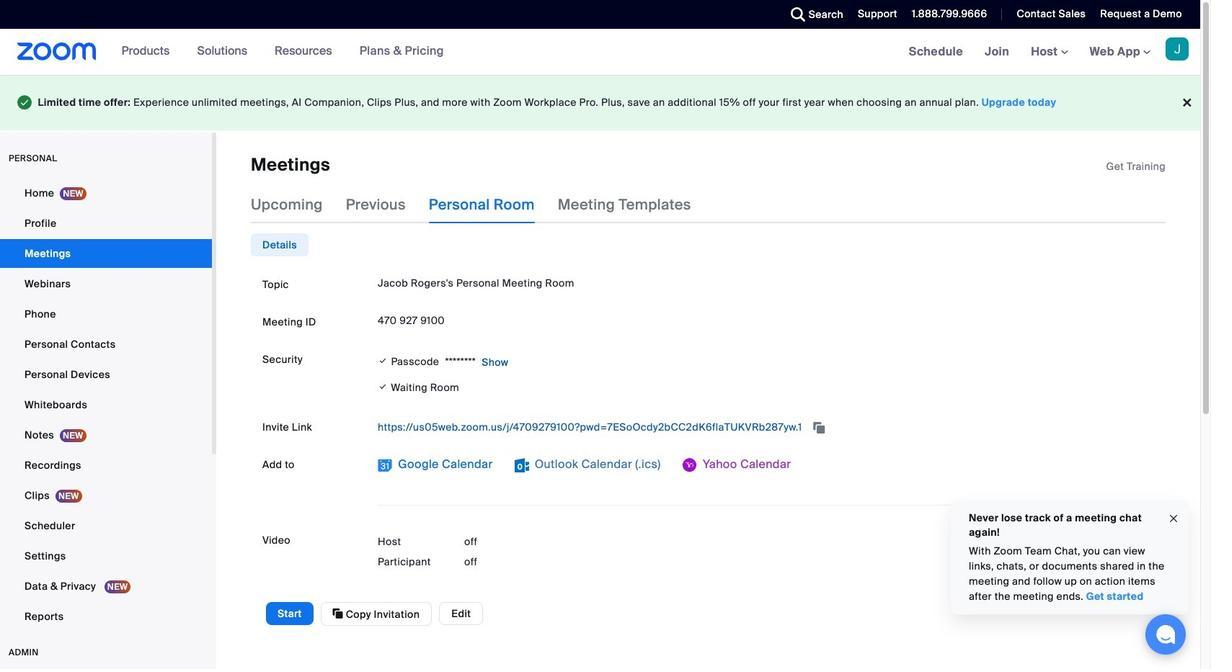 Task type: vqa. For each thing, say whether or not it's contained in the screenshot.
type Icon
yes



Task type: describe. For each thing, give the bounding box(es) containing it.
close image
[[1168, 511, 1179, 527]]

zoom logo image
[[17, 43, 96, 61]]

open chat image
[[1156, 625, 1176, 645]]

type image
[[17, 92, 32, 113]]

add to outlook calendar (.ics) image
[[514, 458, 529, 473]]

checked image
[[378, 354, 388, 368]]

copy url image
[[812, 423, 826, 433]]

profile picture image
[[1166, 37, 1189, 61]]

checked image
[[378, 380, 388, 395]]



Task type: locate. For each thing, give the bounding box(es) containing it.
tab list
[[251, 234, 309, 257]]

add to google calendar image
[[378, 458, 392, 473]]

meetings navigation
[[898, 29, 1200, 76]]

copy image
[[333, 608, 343, 621]]

add to yahoo calendar image
[[683, 458, 697, 473]]

tab
[[251, 234, 309, 257]]

banner
[[0, 29, 1200, 76]]

personal menu menu
[[0, 178, 212, 633]]

product information navigation
[[96, 29, 455, 75]]

tabs of meeting tab list
[[251, 186, 714, 223]]

application
[[1106, 159, 1166, 173]]

footer
[[0, 75, 1200, 130]]



